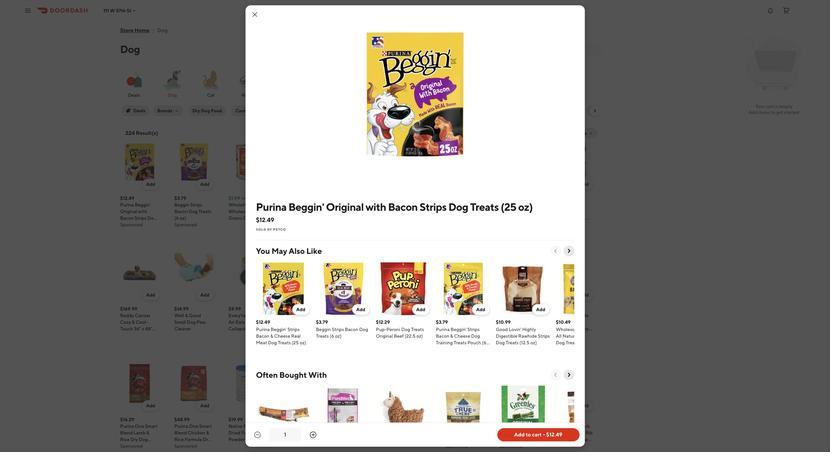Task type: vqa. For each thing, say whether or not it's contained in the screenshot.


Task type: locate. For each thing, give the bounding box(es) containing it.
cat image
[[199, 68, 223, 92]]

0 horizontal spatial lovin'
[[296, 202, 308, 207]]

formula up weight
[[554, 326, 571, 331]]

collapsible
[[229, 326, 252, 331]]

& inside the $48.99 purina one smart blend chicken & rice formula dry dog food (31.1 lb)
[[206, 430, 209, 436]]

2 horizontal spatial pet
[[515, 313, 522, 318]]

1 vertical spatial complete
[[445, 430, 466, 436]]

decrease quantity by 1 image
[[253, 431, 261, 439]]

0 horizontal spatial fresh
[[348, 108, 361, 113]]

$3.79 for $3.79 beggin strips bacon dog treats (6 oz) sponsored
[[174, 196, 186, 201]]

0 horizontal spatial pet
[[244, 424, 251, 429]]

harness down (22.5
[[401, 339, 418, 345]]

1 vertical spatial cozy
[[404, 424, 415, 429]]

1 plan from the top
[[468, 202, 478, 207]]

dog inside $42.99 $47.99 blue buffalo life protection formula healthy weight chicken & brown rice dry dog food (15 lb)
[[554, 346, 563, 351]]

food inside purina pro plan sensitive skin & stomach salmon & rice formula dry dog food (16 lb)
[[464, 229, 475, 234]]

$3.79 beggin strips bacon dog treats (6 oz) sponsored
[[174, 196, 211, 227]]

0 vertical spatial complete
[[283, 320, 304, 325]]

$3.79 beggin strips bacon dog treats (6 oz)
[[316, 320, 368, 339]]

your up items
[[755, 104, 765, 109]]

collagen
[[283, 209, 302, 214]]

0 vertical spatial deals
[[128, 92, 140, 98]]

started
[[784, 110, 799, 115]]

0 horizontal spatial smartblend
[[337, 320, 362, 325]]

(8 inside $16.29 purina one smart blend lamb & rice dry dog food (8 lb)
[[132, 443, 136, 449]]

0 horizontal spatial pack
[[283, 450, 293, 452]]

1 horizontal spatial (6
[[330, 333, 334, 339]]

0 horizontal spatial variety
[[304, 443, 319, 449]]

pro down $72.99
[[460, 424, 468, 429]]

large up the (36
[[459, 326, 471, 331]]

cart inside add to cart - $12.49 button
[[532, 432, 542, 438]]

$14.99 up small on the left of the page
[[174, 306, 189, 312]]

0 vertical spatial formula
[[460, 222, 477, 227]]

0 horizontal spatial large
[[132, 333, 144, 338]]

lb) down "lamb"
[[137, 443, 143, 449]]

blend
[[120, 430, 133, 436], [174, 430, 187, 436], [467, 443, 480, 449]]

purina beggin' strips bacon & cheese real meat dog treats (25 oz) image
[[256, 262, 311, 316]]

smartblend inside $11.79 purina smartblend tender cuts wet dog food variety pack (13 oz x 6 ct)
[[337, 320, 362, 325]]

like
[[306, 246, 322, 256]]

lb) right (18.5
[[306, 333, 311, 338]]

complete down $15.99
[[283, 320, 304, 325]]

/
[[152, 27, 155, 33]]

pet up pumpkin
[[244, 424, 251, 429]]

& inside $69.48 $72.99 purina pro plan complete essentials adult shredded blend beef & rice
[[456, 450, 459, 452]]

deals up 224 result(s)
[[133, 108, 145, 113]]

harness down "highly"
[[509, 333, 526, 338]]

muzzle
[[347, 443, 362, 449]]

lovin' up braid
[[296, 202, 308, 207]]

dog inside $9.99 everyyay open- air eats collapsible 1 cup dog bowl
[[229, 333, 237, 338]]

cozy up coat
[[404, 424, 415, 429]]

(25
[[501, 201, 516, 213], [134, 222, 141, 227], [292, 340, 299, 345]]

1 smart from the left
[[145, 424, 158, 429]]

canned dog food button
[[231, 105, 278, 116]]

2 horizontal spatial original
[[376, 333, 393, 339]]

dog inside $31.99 gooby pet escape free comfort x one medium pink dog harness
[[500, 333, 509, 338]]

beggin for $3.79 beggin strips bacon dog treats (6 oz)
[[316, 327, 331, 332]]

1 vertical spatial medium
[[391, 333, 409, 338]]

& inside '$12.49 purina beggin' strips bacon & cheese real meat dog treats (25 oz)'
[[270, 333, 273, 339]]

0 vertical spatial pink
[[528, 326, 538, 331]]

2 horizontal spatial large
[[459, 326, 471, 331]]

good inside $14.99 well & good small dog paw cleaner
[[189, 313, 201, 318]]

smartblend for one
[[500, 209, 524, 214]]

0 horizontal spatial $3.79
[[174, 196, 186, 201]]

x left 6
[[361, 339, 363, 345]]

1 horizontal spatial adult
[[467, 437, 479, 442]]

1 horizontal spatial cart
[[766, 104, 774, 109]]

blend right shredded
[[467, 443, 480, 449]]

0 horizontal spatial well
[[174, 313, 184, 318]]

your
[[755, 104, 765, 109], [337, 430, 347, 436]]

x right '36"'
[[142, 326, 144, 331]]

blue
[[554, 313, 564, 318]]

1 vertical spatial pet
[[515, 313, 522, 318]]

plan up skin
[[468, 202, 478, 207]]

dry inside purina one smartblend chicken & rice dry dog food (8 lb)
[[500, 222, 507, 227]]

0 horizontal spatial $11.79
[[337, 306, 350, 312]]

$14.99 for everyyay
[[337, 417, 351, 422]]

1 vertical spatial cart
[[532, 432, 542, 438]]

medium down padded
[[391, 333, 409, 338]]

pack down performance
[[283, 450, 293, 452]]

mind
[[357, 424, 368, 429]]

with
[[308, 370, 327, 379]]

$47.99
[[570, 307, 581, 311]]

2 horizontal spatial lovin'
[[567, 424, 579, 429]]

youly down $34.99
[[391, 313, 403, 318]]

smart inside the $48.99 purina one smart blend chicken & rice formula dry dog food (31.1 lb)
[[199, 424, 212, 429]]

food inside $16.29 purina one smart blend lamb & rice dry dog food (8 lb)
[[120, 443, 131, 449]]

lb) right (15
[[583, 346, 588, 351]]

(12.5 for pack
[[294, 450, 304, 452]]

grey right bath
[[348, 209, 358, 214]]

0 vertical spatial adult
[[305, 320, 317, 325]]

tender
[[337, 326, 352, 331]]

0 horizontal spatial with
[[138, 209, 147, 214]]

nylon
[[337, 437, 350, 442]]

1 vertical spatial plan
[[468, 424, 478, 429]]

reptile
[[242, 92, 257, 98]]

lovin' for $5.99
[[567, 424, 579, 429]]

pink up coat
[[416, 424, 425, 429]]

0 vertical spatial $11.79
[[337, 306, 350, 312]]

add
[[749, 110, 758, 115], [146, 182, 155, 187], [200, 182, 209, 187], [580, 182, 589, 187], [146, 292, 155, 298], [200, 292, 209, 298], [255, 292, 264, 298], [309, 292, 318, 298], [363, 292, 372, 298], [417, 292, 426, 298], [471, 292, 481, 298], [526, 292, 535, 298], [580, 292, 589, 298], [296, 307, 305, 312], [356, 307, 365, 312], [416, 307, 425, 312], [476, 307, 485, 312], [536, 307, 545, 312], [146, 403, 155, 408], [200, 403, 209, 408], [255, 403, 264, 408], [309, 403, 318, 408], [363, 403, 372, 408], [417, 403, 426, 408], [471, 403, 481, 408], [526, 403, 535, 408], [580, 403, 589, 408], [514, 432, 525, 438]]

pet up comfort
[[515, 313, 522, 318]]

large down '36"'
[[132, 333, 144, 338]]

1 vertical spatial pro
[[460, 424, 468, 429]]

chew
[[576, 437, 588, 442]]

oz inside $29.99 wholehearted active performance wet dog food variety pack (12.5 oz
[[305, 450, 310, 452]]

wet right cuts
[[364, 326, 373, 331]]

sponsored for $15.99 purina dog chow complete adult chicken dry dog food (18.5 lb)
[[283, 333, 305, 338]]

well up small on the left of the page
[[174, 313, 184, 318]]

good up 'paw'
[[189, 313, 201, 318]]

1 horizontal spatial harness
[[509, 333, 526, 338]]

to
[[771, 110, 775, 115], [526, 432, 531, 438]]

previous button of carousel image for often bought with
[[552, 372, 559, 378]]

adult right essentials
[[467, 437, 479, 442]]

0 horizontal spatial ct)
[[368, 339, 374, 345]]

$9.99 everyyay open- air eats collapsible 1 cup dog bowl
[[229, 306, 265, 338]]

ct) inside $11.79 purina smartblend tender cuts wet dog food variety pack (13 oz x 6 ct)
[[368, 339, 374, 345]]

2 vertical spatial beef
[[445, 450, 455, 452]]

dog waste mgmt button
[[392, 105, 438, 116]]

wholesome
[[556, 327, 582, 332]]

fresh down the sweet on the top of the page
[[574, 215, 585, 221]]

youly for $19.99
[[391, 424, 403, 429]]

food
[[211, 108, 222, 113], [263, 108, 275, 113], [371, 108, 383, 113], [518, 222, 529, 227], [579, 222, 590, 227], [464, 229, 475, 234], [283, 333, 294, 338], [347, 333, 358, 338], [564, 346, 575, 351], [120, 443, 131, 449], [184, 443, 195, 449], [293, 443, 304, 449]]

small
[[174, 320, 186, 325]]

youly up vest
[[391, 202, 403, 207]]

add to cart - $12.49 button
[[497, 428, 580, 441]]

dog inside $10.49 wholesome pride 100% all natural banana bites dog treats (8 oz)
[[556, 340, 565, 345]]

0 horizontal spatial adult
[[305, 320, 317, 325]]

1 vertical spatial 1
[[253, 326, 255, 331]]

0 horizontal spatial original
[[120, 209, 137, 214]]

lovin' down comfort
[[509, 327, 521, 332]]

(8 left frozen
[[530, 222, 534, 227]]

cart
[[766, 104, 774, 109], [532, 432, 542, 438]]

$17.49 pedigree dentastix dog treats large fresh mint (36 ct)
[[445, 306, 484, 338]]

cart inside your cart is empty add items to get started
[[766, 104, 774, 109]]

youly up plaid at the left
[[391, 424, 403, 429]]

fresh up pouch
[[472, 326, 484, 331]]

$14.99 for well
[[174, 306, 189, 312]]

1 youly from the top
[[391, 202, 403, 207]]

(12.5 inside $10.99 good lovin' highly digestible rawhide strips dog treats (12.5 oz)
[[520, 340, 530, 345]]

$12.49 inside purina beggin' original with bacon strips dog treats (25 oz) $12.49
[[256, 216, 274, 223]]

2 $19.99 from the left
[[391, 417, 406, 422]]

empty
[[779, 104, 793, 109]]

smart up "lamb"
[[145, 424, 158, 429]]

1 horizontal spatial lovin'
[[509, 327, 521, 332]]

beef down shredded
[[445, 450, 455, 452]]

highly
[[522, 327, 536, 332]]

sponsored for $69.48 $72.99 purina pro plan complete essentials adult shredded blend beef & rice
[[445, 443, 468, 449]]

2 horizontal spatial fresh
[[574, 215, 585, 221]]

dry
[[192, 108, 200, 113], [500, 222, 507, 227], [445, 229, 453, 234], [301, 326, 309, 331], [579, 339, 586, 345], [130, 437, 138, 442], [203, 437, 211, 442]]

pro inside $69.48 $72.99 purina pro plan complete essentials adult shredded blend beef & rice
[[460, 424, 468, 429]]

purebites freeze-dried dog treats salmon (2.47 oz) image
[[316, 385, 371, 440]]

dog inside '$17.49 pedigree dentastix dog treats large fresh mint (36 ct)'
[[467, 320, 476, 325]]

1 horizontal spatial pack
[[337, 339, 347, 345]]

well up bath
[[337, 202, 347, 207]]

0 vertical spatial (12.5
[[520, 340, 530, 345]]

youly inside $19.99 youly cozy pink plaid dog coat (large/extra large)
[[391, 424, 403, 429]]

lb) down stomach
[[445, 235, 451, 241]]

previous button of carousel image left next button of carousel icon on the right bottom of page
[[552, 372, 559, 378]]

(12.5 inside $29.99 wholehearted active performance wet dog food variety pack (12.5 oz
[[294, 450, 304, 452]]

cuts
[[353, 326, 363, 331]]

everyyay for eats
[[229, 313, 248, 318]]

& inside $3.79 purina beggin' strips bacon & cheese dog training treats pouch (6 oz)
[[450, 333, 453, 339]]

ct) inside '$17.49 pedigree dentastix dog treats large fresh mint (36 ct)'
[[464, 333, 470, 338]]

lovin' for $10.99
[[509, 327, 521, 332]]

0 vertical spatial previous button of carousel image
[[552, 248, 559, 254]]

add inside your cart is empty add items to get started
[[749, 110, 758, 115]]

1 vertical spatial formula
[[554, 326, 571, 331]]

1 previous button of carousel image from the top
[[552, 248, 559, 254]]

$48.99
[[174, 417, 190, 422]]

beggin strips bacon dog treats (6 oz) image
[[316, 262, 371, 316]]

2 youly from the top
[[391, 313, 403, 318]]

1 text field
[[273, 431, 297, 438]]

(8 up (15
[[580, 340, 584, 345]]

good up collagen
[[283, 202, 295, 207]]

0 horizontal spatial beef
[[394, 333, 404, 339]]

0 vertical spatial extra
[[120, 333, 131, 338]]

1 right in
[[373, 202, 375, 207]]

lb) inside purina pro plan sensitive skin & stomach salmon & rice formula dry dog food (16 lb)
[[445, 235, 451, 241]]

cheese inside $3.79 purina beggin' strips bacon & cheese dog training treats pouch (6 oz)
[[454, 333, 470, 339]]

0 horizontal spatial harness
[[401, 339, 418, 345]]

$42.99
[[554, 306, 569, 312]]

purina beggin' original with bacon strips dog treats (25 oz) $12.49
[[256, 201, 533, 223]]

beef down padded
[[394, 333, 404, 339]]

(12.5 down rawhide on the bottom
[[520, 340, 530, 345]]

1 horizontal spatial $14.99
[[337, 417, 351, 422]]

1 left cup
[[253, 326, 255, 331]]

skin
[[465, 209, 474, 214]]

2 pro from the top
[[460, 424, 468, 429]]

everyyay
[[229, 313, 248, 318], [337, 424, 357, 429]]

cheese left real
[[274, 333, 290, 339]]

2 cheese from the left
[[454, 333, 470, 339]]

1 $19.99 from the left
[[229, 417, 243, 422]]

3 youly from the top
[[391, 424, 403, 429]]

air-
[[252, 424, 260, 429]]

cart left -
[[532, 432, 542, 438]]

(25 inside "$12.49 purina beggin' original with bacon strips dog treats (25 oz)"
[[134, 222, 141, 227]]

1 horizontal spatial 1
[[373, 202, 375, 207]]

pet
[[391, 92, 398, 98], [515, 313, 522, 318], [244, 424, 251, 429]]

0 vertical spatial cozy
[[120, 320, 131, 325]]

pet left parents
[[391, 92, 398, 98]]

2 horizontal spatial $3.79
[[436, 320, 448, 325]]

1 vertical spatial (6
[[330, 333, 334, 339]]

sold by petco
[[256, 227, 286, 231]]

other pets image
[[430, 68, 454, 92]]

lovin' up wrapped
[[567, 424, 579, 429]]

1 horizontal spatial fresh
[[472, 326, 484, 331]]

$19.99 up plaid at the left
[[391, 417, 406, 422]]

smartblend for purina
[[337, 320, 362, 325]]

0 vertical spatial beef
[[565, 202, 575, 207]]

your inside your cart is empty add items to get started
[[755, 104, 765, 109]]

dog inside $3.79 beggin strips bacon dog treats (6 oz) sponsored
[[189, 209, 198, 214]]

0 horizontal spatial wet
[[311, 437, 320, 442]]

complete
[[283, 320, 304, 325], [445, 430, 466, 436]]

youly corduroy dog vest (xxs)
[[391, 202, 424, 214]]

in
[[420, 326, 425, 331]]

(25 inside purina beggin' original with bacon strips dog treats (25 oz) $12.49
[[501, 201, 516, 213]]

$10.99 good lovin' highly digestible rawhide strips dog treats (12.5 oz)
[[496, 320, 550, 345]]

next button of carousel image
[[566, 248, 572, 254]]

$3.79
[[174, 196, 186, 201], [316, 320, 328, 325], [436, 320, 448, 325]]

dry inside purina pro plan sensitive skin & stomach salmon & rice formula dry dog food (16 lb)
[[445, 229, 453, 234]]

smart for lamb
[[145, 424, 158, 429]]

1 horizontal spatial pink
[[528, 326, 538, 331]]

treats inside good lovin' 95% collagen braid dog treats (1.34 oz)
[[293, 215, 305, 221]]

dog inside good lovin' 95% collagen braid dog treats (1.34 oz)
[[283, 215, 292, 221]]

variety inside $29.99 wholehearted active performance wet dog food variety pack (12.5 oz
[[304, 443, 319, 449]]

(12.5 down performance
[[294, 450, 304, 452]]

1 vertical spatial wet
[[311, 437, 320, 442]]

dish
[[576, 202, 585, 207]]

1 horizontal spatial beef
[[445, 450, 455, 452]]

(36
[[456, 333, 463, 338]]

beef up the sweet on the top of the page
[[565, 202, 575, 207]]

dry inside $42.99 $47.99 blue buffalo life protection formula healthy weight chicken & brown rice dry dog food (15 lb)
[[579, 339, 586, 345]]

$34.99 youly the champion padded step-in medium olive dog harness (medium)
[[391, 306, 425, 351]]

1 vertical spatial your
[[337, 430, 347, 436]]

$29.99 wholehearted active performance wet dog food variety pack (12.5 oz 
[[283, 417, 320, 452]]

real
[[291, 333, 301, 339]]

-
[[543, 432, 545, 438]]

& inside well & good 3 in 1 bath grey dog mitt
[[348, 202, 351, 207]]

smart up (31.1
[[199, 424, 212, 429]]

$19.99 for youly
[[391, 417, 406, 422]]

treats inside button
[[506, 108, 519, 113]]

complete up essentials
[[445, 430, 466, 436]]

lb) right (31.1
[[206, 443, 211, 449]]

sweet
[[564, 209, 577, 214]]

blend down $48.99
[[174, 430, 187, 436]]

$5.99
[[554, 417, 566, 422]]

dog inside purina one smartblend chicken & rice dry dog food (8 lb)
[[508, 222, 517, 227]]

2 vertical spatial pet
[[244, 424, 251, 429]]

0 vertical spatial beggin
[[174, 202, 189, 207]]

0 horizontal spatial $19.99
[[229, 417, 243, 422]]

1 vertical spatial beef
[[394, 333, 404, 339]]

plan
[[468, 202, 478, 207], [468, 424, 478, 429]]

good lovin' 95% collagen braid dog treats (1.34 oz)
[[283, 202, 319, 227]]

lb) inside $15.99 purina dog chow complete adult chicken dry dog food (18.5 lb)
[[306, 333, 311, 338]]

petco llama corn plush 6" small dog toy image
[[376, 385, 431, 440]]

treats inside '$17.49 pedigree dentastix dog treats large fresh mint (36 ct)'
[[445, 326, 458, 331]]

beef inside the ollie beef dish with sweet potatoes fresh frozen dog food (1 lb)
[[565, 202, 575, 207]]

purina inside $16.29 purina one smart blend lamb & rice dry dog food (8 lb)
[[120, 424, 134, 429]]

0 horizontal spatial cart
[[532, 432, 542, 438]]

treats inside $3.79 purina beggin' strips bacon & cheese dog training treats pouch (6 oz)
[[454, 340, 467, 345]]

dog inside $16.29 purina one smart blend lamb & rice dry dog food (8 lb)
[[139, 437, 148, 442]]

0 vertical spatial wet
[[364, 326, 373, 331]]

beggin' inside "$12.49 purina beggin' original with bacon strips dog treats (25 oz)"
[[135, 202, 151, 207]]

variety down increase quantity by 1 image
[[304, 443, 319, 449]]

formula up (31.1
[[185, 437, 202, 442]]

to left get
[[771, 110, 775, 115]]

good down $5.99
[[554, 424, 566, 429]]

original inside purina beggin' original with bacon strips dog treats (25 oz) $12.49
[[326, 201, 364, 213]]

2 vertical spatial (25
[[292, 340, 299, 345]]

1 horizontal spatial original
[[326, 201, 364, 213]]

fresh down the bird
[[348, 108, 361, 113]]

cozy up touch
[[120, 320, 131, 325]]

grey down 48"
[[145, 333, 156, 338]]

previous button of carousel image for you may also like
[[552, 248, 559, 254]]

$14.99 inside the '$14.99 everyyay mind your manners nylon extra large dog muzzle'
[[337, 417, 351, 422]]

one inside the $48.99 purina one smart blend chicken & rice formula dry dog food (31.1 lb)
[[189, 424, 198, 429]]

pet parents image
[[391, 68, 415, 92]]

2 horizontal spatial with
[[554, 209, 563, 214]]

100%
[[595, 327, 607, 332]]

your up nylon
[[337, 430, 347, 436]]

formula down the salmon
[[460, 222, 477, 227]]

$17.49
[[445, 306, 459, 312]]

deals link
[[117, 68, 151, 99]]

purina beggin' original with bacon strips dog treats (25 oz) dialog
[[245, 5, 611, 452]]

pet inside the $19.99 native pet air- dried pumpkin powder (8 oz)
[[244, 424, 251, 429]]

(8 down "lamb"
[[132, 443, 136, 449]]

(6 inside $3.79 beggin strips bacon dog treats (6 oz) sponsored
[[174, 215, 179, 221]]

pack left (13
[[337, 339, 347, 345]]

1 vertical spatial oz
[[305, 450, 310, 452]]

bowl
[[238, 333, 249, 338]]

0 vertical spatial $14.99
[[174, 306, 189, 312]]

smartblend inside purina one smartblend chicken & rice dry dog food (8 lb)
[[500, 209, 524, 214]]

youly for $34.99
[[391, 313, 403, 318]]

medium down comfort
[[510, 326, 527, 331]]

0 horizontal spatial beggin
[[174, 202, 189, 207]]

pet inside $31.99 gooby pet escape free comfort x one medium pink dog harness
[[515, 313, 522, 318]]

$10.99
[[496, 320, 511, 325]]

previous button of carousel image
[[552, 248, 559, 254], [552, 372, 559, 378]]

formula inside $42.99 $47.99 blue buffalo life protection formula healthy weight chicken & brown rice dry dog food (15 lb)
[[554, 326, 571, 331]]

well
[[337, 202, 347, 207], [174, 313, 184, 318]]

2 previous button of carousel image from the top
[[552, 372, 559, 378]]

harness inside $34.99 youly the champion padded step-in medium olive dog harness (medium)
[[401, 339, 418, 345]]

1 horizontal spatial blend
[[174, 430, 187, 436]]

fresh dog food link
[[343, 104, 388, 117]]

1 horizontal spatial medium
[[510, 326, 527, 331]]

2 horizontal spatial beef
[[565, 202, 575, 207]]

bed
[[130, 339, 139, 345]]

original
[[326, 201, 364, 213], [120, 209, 137, 214], [376, 333, 393, 339]]

beggin
[[174, 202, 189, 207], [316, 327, 331, 332]]

0 vertical spatial (6
[[174, 215, 179, 221]]

1 horizontal spatial with
[[366, 201, 386, 213]]

1 vertical spatial to
[[526, 432, 531, 438]]

1 vertical spatial everyyay
[[337, 424, 357, 429]]

oz down performance
[[305, 450, 310, 452]]

1 horizontal spatial well
[[337, 202, 347, 207]]

0 horizontal spatial grey
[[145, 333, 156, 338]]

dog image
[[161, 68, 184, 92]]

$14.99 inside $14.99 well & good small dog paw cleaner
[[174, 306, 189, 312]]

original inside "$12.49 purina beggin' original with bacon strips dog treats (25 oz)"
[[120, 209, 137, 214]]

0 horizontal spatial extra
[[120, 333, 131, 338]]

bacon inside $3.79 beggin strips bacon dog treats (6 oz)
[[345, 327, 358, 332]]

frozen
[[554, 222, 568, 227]]

0 horizontal spatial everyyay
[[229, 313, 248, 318]]

smart
[[145, 424, 158, 429], [199, 424, 212, 429]]

good left 3
[[352, 202, 364, 207]]

oz right (13
[[355, 339, 360, 345]]

plan down $72.99
[[468, 424, 478, 429]]

pro up skin
[[460, 202, 468, 207]]

0 horizontal spatial your
[[337, 430, 347, 436]]

adult down the chow
[[305, 320, 317, 325]]

extra down manners
[[351, 437, 362, 442]]

ct) right the (36
[[464, 333, 470, 338]]

$10.49 wholesome pride 100% all natural banana bites dog treats (8 oz)
[[556, 320, 607, 345]]

everyyay for manners
[[337, 424, 357, 429]]

pro inside purina pro plan sensitive skin & stomach salmon & rice formula dry dog food (16 lb)
[[460, 202, 468, 207]]

Search Petco search field
[[474, 45, 597, 53]]

deals down deals image
[[128, 92, 140, 98]]

everyyay up eats
[[229, 313, 248, 318]]

1 vertical spatial x
[[361, 339, 363, 345]]

cheese up pouch
[[454, 333, 470, 339]]

waste
[[406, 108, 420, 113]]

with
[[366, 201, 386, 213], [138, 209, 147, 214], [554, 209, 563, 214]]

mitt
[[337, 215, 346, 221]]

adult
[[305, 320, 317, 325], [467, 437, 479, 442]]

lb) right (1
[[558, 229, 564, 234]]

$19.99 up native
[[229, 417, 243, 422]]

lovin' inside $5.99 good lovin' pork skin-wrapped rib bone dog chew (1.5 oz)
[[567, 424, 579, 429]]

dog inside youly corduroy dog vest (xxs)
[[391, 209, 400, 214]]

cheese for pouch
[[454, 333, 470, 339]]

0 horizontal spatial (25
[[134, 222, 141, 227]]

treats inside $10.49 wholesome pride 100% all natural banana bites dog treats (8 oz)
[[566, 340, 579, 345]]

$69.48
[[445, 417, 461, 422]]

eats
[[236, 320, 245, 325]]

(18.5
[[295, 333, 305, 338]]

$14.99 up manners
[[337, 417, 351, 422]]

2 vertical spatial formula
[[185, 437, 202, 442]]

cart left is
[[766, 104, 774, 109]]

strips inside $3.79 beggin strips bacon dog treats (6 oz) sponsored
[[190, 202, 202, 207]]

1 vertical spatial harness
[[401, 339, 418, 345]]

0 vertical spatial harness
[[509, 333, 526, 338]]

large down manners
[[363, 437, 375, 442]]

1 vertical spatial lovin'
[[509, 327, 521, 332]]

2 vertical spatial lovin'
[[567, 424, 579, 429]]

to left -
[[526, 432, 531, 438]]

beef inside $12.29 pup-peroni dog treats original beef (22.5 oz)
[[394, 333, 404, 339]]

purina inside purina pro plan sensitive skin & stomach salmon & rice formula dry dog food (16 lb)
[[445, 202, 459, 207]]

extra down touch
[[120, 333, 131, 338]]

ct) right 6
[[368, 339, 374, 345]]

1 horizontal spatial formula
[[460, 222, 477, 227]]

111 w 57th st
[[103, 8, 131, 13]]

1 pro from the top
[[460, 202, 468, 207]]

sponsored
[[120, 222, 143, 227], [174, 222, 197, 227], [283, 333, 305, 338], [337, 333, 360, 338], [120, 443, 143, 449], [174, 443, 197, 449], [445, 443, 468, 449], [500, 443, 522, 449]]

0 horizontal spatial complete
[[283, 320, 304, 325]]

grey inside '$169.99 reddy canvas cozy & cool- touch 36" x 48" extra large grey dog bed'
[[145, 333, 156, 338]]

pink down x
[[528, 326, 538, 331]]

smart for chicken
[[199, 424, 212, 429]]

2 vertical spatial fresh
[[472, 326, 484, 331]]

dog inside purina pro plan sensitive skin & stomach salmon & rice formula dry dog food (16 lb)
[[454, 229, 463, 234]]

1 vertical spatial extra
[[351, 437, 362, 442]]

2 horizontal spatial formula
[[554, 326, 571, 331]]

2 plan from the top
[[468, 424, 478, 429]]

$31.99 gooby pet escape free comfort x one medium pink dog harness
[[500, 306, 538, 338]]

previous button of carousel image left next button of carousel image
[[552, 248, 559, 254]]

(8 down pumpkin
[[246, 437, 250, 442]]

open menu image
[[24, 6, 32, 14]]

1 horizontal spatial (12.5
[[520, 340, 530, 345]]

lb) right (16
[[500, 229, 505, 234]]

sponsored for $16.29 purina one smart blend lamb & rice dry dog food (8 lb)
[[120, 443, 143, 449]]

variety up 6
[[359, 333, 374, 338]]

well inside well & good 3 in 1 bath grey dog mitt
[[337, 202, 347, 207]]

1 vertical spatial large
[[132, 333, 144, 338]]

ct)
[[464, 333, 470, 338], [368, 339, 374, 345]]

good down $10.99
[[496, 327, 508, 332]]

dog inside $29.99 wholehearted active performance wet dog food variety pack (12.5 oz
[[283, 443, 292, 449]]

pride
[[582, 327, 594, 332]]

strips inside '$12.49 purina beggin' strips bacon & cheese real meat dog treats (25 oz)'
[[288, 327, 300, 332]]

1 cheese from the left
[[274, 333, 290, 339]]

wet right performance
[[311, 437, 320, 442]]

medium inside $31.99 gooby pet escape free comfort x one medium pink dog harness
[[510, 326, 527, 331]]

everyyay up manners
[[337, 424, 357, 429]]

blend left "lamb"
[[120, 430, 133, 436]]

$3.79 inside $3.79 purina beggin' strips bacon & cheese dog training treats pouch (6 oz)
[[436, 320, 448, 325]]

reptile image
[[237, 68, 261, 92]]

$11.79 for $11.79
[[500, 417, 513, 422]]

(12.5 for treats
[[520, 340, 530, 345]]

2 smart from the left
[[199, 424, 212, 429]]

1 vertical spatial beggin
[[316, 327, 331, 332]]

1 vertical spatial (12.5
[[294, 450, 304, 452]]



Task type: describe. For each thing, give the bounding box(es) containing it.
dog toys button
[[443, 105, 471, 116]]

rib
[[586, 430, 593, 436]]

dry inside $15.99 purina dog chow complete adult chicken dry dog food (18.5 lb)
[[301, 326, 309, 331]]

canned dog food link
[[230, 104, 280, 117]]

beggin' for $12.49 purina beggin' strips bacon & cheese real meat dog treats (25 oz)
[[271, 327, 287, 332]]

meat
[[256, 340, 267, 345]]

large)
[[391, 443, 405, 449]]

0 vertical spatial pet
[[391, 92, 398, 98]]

plaid
[[391, 430, 402, 436]]

greenies dental dog treats original teenie (22 ct) image
[[496, 385, 551, 440]]

food inside $11.79 purina smartblend tender cuts wet dog food variety pack (13 oz x 6 ct)
[[347, 333, 358, 338]]

variety inside $11.79 purina smartblend tender cuts wet dog food variety pack (13 oz x 6 ct)
[[359, 333, 374, 338]]

dry inside the $48.99 purina one smart blend chicken & rice formula dry dog food (31.1 lb)
[[203, 437, 211, 442]]

dog inside "button"
[[201, 108, 210, 113]]

bites
[[596, 333, 607, 339]]

canned
[[235, 108, 252, 113]]

corduroy
[[404, 202, 424, 207]]

(16
[[476, 229, 482, 234]]

deals image
[[122, 68, 146, 92]]

bird link
[[348, 68, 381, 99]]

lb) inside the ollie beef dish with sweet potatoes fresh frozen dog food (1 lb)
[[558, 229, 564, 234]]

dog inside $3.79 beggin strips bacon dog treats (6 oz)
[[359, 327, 368, 332]]

beggin' for $12.49 purina beggin' original with bacon strips dog treats (25 oz)
[[135, 202, 151, 207]]

pup-peroni dog treats original beef (22.5 oz) image
[[376, 262, 431, 316]]

dog waste mgmt link
[[391, 104, 439, 117]]

training
[[436, 340, 453, 345]]

(large/extra
[[391, 437, 418, 442]]

(13
[[348, 339, 354, 345]]

next button of carousel image
[[566, 372, 572, 378]]

one inside purina one smartblend chicken & rice dry dog food (8 lb)
[[514, 202, 524, 207]]

chicken inside the $48.99 purina one smart blend chicken & rice formula dry dog food (31.1 lb)
[[188, 430, 205, 436]]

$3.79 for $3.79 purina beggin' strips bacon & cheese dog training treats pouch (6 oz)
[[436, 320, 448, 325]]

treats inside $3.79 beggin strips bacon dog treats (6 oz) sponsored
[[199, 209, 211, 214]]

bacon inside $3.79 beggin strips bacon dog treats (6 oz) sponsored
[[174, 209, 188, 214]]

with for potatoes
[[554, 209, 563, 214]]

close image
[[251, 11, 259, 19]]

$12.49 purina beggin' original with bacon strips dog treats (25 oz)
[[120, 196, 156, 227]]

(25 inside '$12.49 purina beggin' strips bacon & cheese real meat dog treats (25 oz)'
[[292, 340, 299, 345]]

$19.99 for native
[[229, 417, 243, 422]]

111
[[103, 8, 109, 13]]

store
[[120, 27, 133, 33]]

complete inside $69.48 $72.99 purina pro plan complete essentials adult shredded blend beef & rice
[[445, 430, 466, 436]]

pet for $19.99 native pet air- dried pumpkin powder (8 oz)
[[244, 424, 251, 429]]

home
[[135, 27, 149, 33]]

sponsored for $12.49 purina beggin' original with bacon strips dog treats (25 oz)
[[120, 222, 143, 227]]

0 items, open order cart image
[[783, 6, 790, 14]]

is
[[775, 104, 778, 109]]

oz) inside $12.29 pup-peroni dog treats original beef (22.5 oz)
[[417, 333, 423, 339]]

$9.99
[[229, 306, 241, 312]]

$5.99 good lovin' pork skin-wrapped rib bone dog chew (1.5 oz)
[[554, 417, 593, 449]]

plan inside purina pro plan sensitive skin & stomach salmon & rice formula dry dog food (16 lb)
[[468, 202, 478, 207]]

cat
[[207, 92, 215, 98]]

(22.5
[[405, 333, 416, 339]]

blend for dry
[[120, 430, 133, 436]]

bacon inside purina beggin' original with bacon strips dog treats (25 oz) $12.49
[[388, 201, 418, 213]]

(1.5
[[554, 443, 561, 449]]

purina inside $15.99 purina dog chow complete adult chicken dry dog food (18.5 lb)
[[283, 313, 297, 318]]

fresh for $17.49 pedigree dentastix dog treats large fresh mint (36 ct)
[[472, 326, 484, 331]]

bird
[[360, 92, 369, 98]]

rice inside purina one smartblend chicken & rice dry dog food (8 lb)
[[522, 215, 531, 221]]

extra inside '$169.99 reddy canvas cozy & cool- touch 36" x 48" extra large grey dog bed'
[[120, 333, 131, 338]]

all
[[556, 333, 562, 339]]

bacon inside '$12.49 purina beggin' strips bacon & cheese real meat dog treats (25 oz)'
[[256, 333, 269, 339]]

sponsored for $11.79 purina smartblend tender cuts wet dog food variety pack (13 oz x 6 ct)
[[337, 333, 360, 338]]

by
[[267, 227, 272, 231]]

blend for formula
[[174, 430, 187, 436]]

purina beggin' original with bacon strips dog treats (25 oz) image
[[299, 29, 531, 160]]

$3.79 for $3.79 beggin strips bacon dog treats (6 oz)
[[316, 320, 328, 325]]

$12.29
[[376, 320, 390, 325]]

you
[[256, 246, 270, 256]]

bacon inside "$12.49 purina beggin' original with bacon strips dog treats (25 oz)"
[[120, 215, 134, 221]]

dog toys link
[[442, 104, 472, 117]]

bird image
[[353, 68, 377, 92]]

touch
[[120, 326, 133, 331]]

escape
[[523, 313, 538, 318]]

food inside $42.99 $47.99 blue buffalo life protection formula healthy weight chicken & brown rice dry dog food (15 lb)
[[564, 346, 575, 351]]

in
[[368, 202, 372, 207]]

olive
[[410, 333, 421, 338]]

cheese for treats
[[274, 333, 290, 339]]

(6 for $3.79 beggin strips bacon dog treats (6 oz)
[[330, 333, 334, 339]]

to inside button
[[526, 432, 531, 438]]

dog inside $19.99 youly cozy pink plaid dog coat (large/extra large)
[[403, 430, 412, 436]]

next image
[[592, 108, 597, 113]]

food inside "button"
[[211, 108, 222, 113]]

the
[[404, 313, 411, 318]]

formula inside the $48.99 purina one smart blend chicken & rice formula dry dog food (31.1 lb)
[[185, 437, 202, 442]]

treats inside "$12.49 purina beggin' original with bacon strips dog treats (25 oz)"
[[120, 222, 133, 227]]

sponsored for $48.99 purina one smart blend chicken & rice formula dry dog food (31.1 lb)
[[174, 443, 197, 449]]

dry inside $16.29 purina one smart blend lamb & rice dry dog food (8 lb)
[[130, 437, 138, 442]]

may
[[272, 246, 287, 256]]

$12.49 purina beggin' strips bacon & cheese real meat dog treats (25 oz)
[[256, 320, 306, 345]]

mgmt
[[421, 108, 434, 113]]

good inside $5.99 good lovin' pork skin-wrapped rib bone dog chew (1.5 oz)
[[554, 424, 566, 429]]

also
[[289, 246, 305, 256]]

dog inside '$169.99 reddy canvas cozy & cool- touch 36" x 48" extra large grey dog bed'
[[120, 339, 129, 345]]

lb) inside purina one smartblend chicken & rice dry dog food (8 lb)
[[500, 229, 505, 234]]

good lovin' hickory smoked beef rib bone dog chew (3 oz x 6 ct) image
[[256, 385, 311, 440]]

$169.99
[[120, 306, 137, 312]]

open-
[[249, 313, 263, 318]]

sold
[[256, 227, 266, 231]]

blue buffalo true chews natural premium chicken & duck jerky cuts dog treats (12 oz) image
[[436, 385, 491, 440]]

oz) inside purina beggin' original with bacon strips dog treats (25 oz) $12.49
[[518, 201, 533, 213]]

beggin for $3.79 beggin strips bacon dog treats (6 oz) sponsored
[[174, 202, 189, 207]]

lovin' inside good lovin' 95% collagen braid dog treats (1.34 oz)
[[296, 202, 308, 207]]

peroni
[[387, 327, 400, 332]]

powder
[[229, 437, 245, 442]]

fresh inside button
[[348, 108, 361, 113]]

paw
[[197, 320, 206, 325]]

dog inside $11.79 purina smartblend tender cuts wet dog food variety pack (13 oz x 6 ct)
[[337, 333, 346, 338]]

treats inside '$12.49 purina beggin' strips bacon & cheese real meat dog treats (25 oz)'
[[278, 340, 291, 345]]

healthy
[[572, 326, 589, 331]]

youly inside youly corduroy dog vest (xxs)
[[391, 202, 403, 207]]

$12.29 pup-peroni dog treats original beef (22.5 oz)
[[376, 320, 424, 339]]

chicken inside $15.99 purina dog chow complete adult chicken dry dog food (18.5 lb)
[[283, 326, 300, 331]]

purina inside $69.48 $72.99 purina pro plan complete essentials adult shredded blend beef & rice
[[445, 424, 459, 429]]

petco
[[273, 227, 286, 231]]

dog waste mgmt
[[396, 108, 434, 113]]

increase quantity by 1 image
[[309, 431, 317, 439]]

large inside the '$14.99 everyyay mind your manners nylon extra large dog muzzle'
[[363, 437, 375, 442]]

empty retail cart image
[[743, 33, 805, 95]]

toys
[[457, 108, 467, 113]]

salmon
[[465, 215, 481, 221]]

$1.99 $2.09
[[229, 196, 250, 201]]

(6 for $3.79 beggin strips bacon dog treats (6 oz) sponsored
[[174, 215, 179, 221]]

st
[[127, 8, 131, 13]]

111 w 57th st button
[[103, 8, 137, 13]]

grey inside well & good 3 in 1 bath grey dog mitt
[[348, 209, 358, 214]]

dog inside the '$14.99 everyyay mind your manners nylon extra large dog muzzle'
[[337, 443, 346, 449]]

oz) inside '$12.49 purina beggin' strips bacon & cheese real meat dog treats (25 oz)'
[[300, 340, 306, 345]]

strips inside $3.79 beggin strips bacon dog treats (6 oz)
[[332, 327, 344, 332]]

pouch
[[468, 340, 481, 345]]

banana
[[580, 333, 595, 339]]

1 inside $9.99 everyyay open- air eats collapsible 1 cup dog bowl
[[253, 326, 255, 331]]

dry inside "button"
[[192, 108, 200, 113]]

good inside well & good 3 in 1 bath grey dog mitt
[[352, 202, 364, 207]]

pink inside $19.99 youly cozy pink plaid dog coat (large/extra large)
[[416, 424, 425, 429]]

result(s)
[[136, 130, 158, 136]]

notification bell image
[[767, 6, 775, 14]]

bone
[[554, 437, 565, 442]]

strips inside $10.99 good lovin' highly digestible rawhide strips dog treats (12.5 oz)
[[538, 333, 550, 339]]

oz) inside $3.79 purina beggin' strips bacon & cheese dog training treats pouch (6 oz)
[[436, 347, 443, 352]]

oz inside $11.79 purina smartblend tender cuts wet dog food variety pack (13 oz x 6 ct)
[[355, 339, 360, 345]]

(medium)
[[391, 346, 412, 351]]

potatoes
[[554, 215, 573, 221]]

$16.29
[[120, 417, 134, 422]]

protection
[[554, 320, 576, 325]]

gooby
[[500, 313, 514, 318]]

purina beggin' strips bacon & cheese dog training treats pouch (6 oz) image
[[436, 262, 491, 316]]

manners
[[348, 430, 366, 436]]

well & good 3 in 1 bath grey dog mitt
[[337, 202, 375, 221]]

pack inside $11.79 purina smartblend tender cuts wet dog food variety pack (13 oz x 6 ct)
[[337, 339, 347, 345]]

cup
[[256, 326, 265, 331]]

good inside $10.99 good lovin' highly digestible rawhide strips dog treats (12.5 oz)
[[496, 327, 508, 332]]

other pets link
[[425, 68, 458, 99]]

$11.79 for $11.79 purina smartblend tender cuts wet dog food variety pack (13 oz x 6 ct)
[[337, 306, 350, 312]]

& inside '$169.99 reddy canvas cozy & cool- touch 36" x 48" extra large grey dog bed'
[[132, 320, 135, 325]]

chewy dog treats button
[[476, 105, 523, 116]]

large inside '$17.49 pedigree dentastix dog treats large fresh mint (36 ct)'
[[459, 326, 471, 331]]

purina pro plan sensitive skin & stomach salmon & rice formula dry dog food (16 lb)
[[445, 202, 482, 241]]

dog inside "$12.49 purina beggin' original with bacon strips dog treats (25 oz)"
[[147, 215, 156, 221]]

dry dog food button
[[188, 105, 226, 116]]

shredded
[[445, 443, 466, 449]]

plan inside $69.48 $72.99 purina pro plan complete essentials adult shredded blend beef & rice
[[468, 424, 478, 429]]

other pets
[[430, 92, 453, 98]]

(1.34
[[306, 215, 316, 221]]

purina inside the $48.99 purina one smart blend chicken & rice formula dry dog food (31.1 lb)
[[174, 424, 188, 429]]

(8 inside purina one smartblend chicken & rice dry dog food (8 lb)
[[530, 222, 534, 227]]

food inside "link"
[[371, 108, 383, 113]]

comfort
[[510, 320, 528, 325]]

often bought with
[[256, 370, 327, 379]]

& inside $42.99 $47.99 blue buffalo life protection formula healthy weight chicken & brown rice dry dog food (15 lb)
[[589, 333, 592, 338]]

dog inside the ollie beef dish with sweet potatoes fresh frozen dog food (1 lb)
[[569, 222, 578, 227]]

$15.99
[[283, 306, 297, 312]]

to inside your cart is empty add items to get started
[[771, 110, 775, 115]]

with for strips
[[366, 201, 386, 213]]

beggin' inside purina beggin' original with bacon strips dog treats (25 oz) $12.49
[[288, 201, 324, 213]]

dog inside the $48.99 purina one smart blend chicken & rice formula dry dog food (31.1 lb)
[[174, 443, 183, 449]]

treats inside $10.99 good lovin' highly digestible rawhide strips dog treats (12.5 oz)
[[506, 340, 519, 345]]

cleaner
[[174, 326, 191, 331]]

1 inside well & good 3 in 1 bath grey dog mitt
[[373, 202, 375, 207]]

$19.99 native pet air- dried pumpkin powder (8 oz)
[[229, 417, 260, 442]]

coat
[[413, 430, 423, 436]]

pedigree
[[445, 313, 465, 318]]

pet for $31.99 gooby pet escape free comfort x one medium pink dog harness
[[515, 313, 522, 318]]

food inside the $48.99 purina one smart blend chicken & rice formula dry dog food (31.1 lb)
[[184, 443, 195, 449]]

1 vertical spatial deals
[[133, 108, 145, 113]]

fresh for ollie beef dish with sweet potatoes fresh frozen dog food (1 lb)
[[574, 215, 585, 221]]

dog inside $5.99 good lovin' pork skin-wrapped rib bone dog chew (1.5 oz)
[[566, 437, 575, 442]]

pup-
[[376, 327, 387, 332]]

with inside "$12.49 purina beggin' original with bacon strips dog treats (25 oz)"
[[138, 209, 147, 214]]

good lovin' highly digestible rawhide strips dog treats (12.5 oz) image
[[496, 262, 551, 316]]

purina inside purina beggin' original with bacon strips dog treats (25 oz) $12.49
[[256, 201, 287, 213]]

beggin' for $3.79 purina beggin' strips bacon & cheese dog training treats pouch (6 oz)
[[451, 327, 467, 332]]

$2.09
[[241, 196, 250, 200]]

cozy inside '$169.99 reddy canvas cozy & cool- touch 36" x 48" extra large grey dog bed'
[[120, 320, 131, 325]]

(8 inside $10.49 wholesome pride 100% all natural banana bites dog treats (8 oz)
[[580, 340, 584, 345]]

dog inside '$12.49 purina beggin' strips bacon & cheese real meat dog treats (25 oz)'
[[268, 340, 277, 345]]

active
[[283, 430, 296, 436]]

rice inside purina pro plan sensitive skin & stomach salmon & rice formula dry dog food (16 lb)
[[449, 222, 459, 227]]

complete inside $15.99 purina dog chow complete adult chicken dry dog food (18.5 lb)
[[283, 320, 304, 325]]

strips inside purina beggin' original with bacon strips dog treats (25 oz) $12.49
[[420, 201, 447, 213]]



